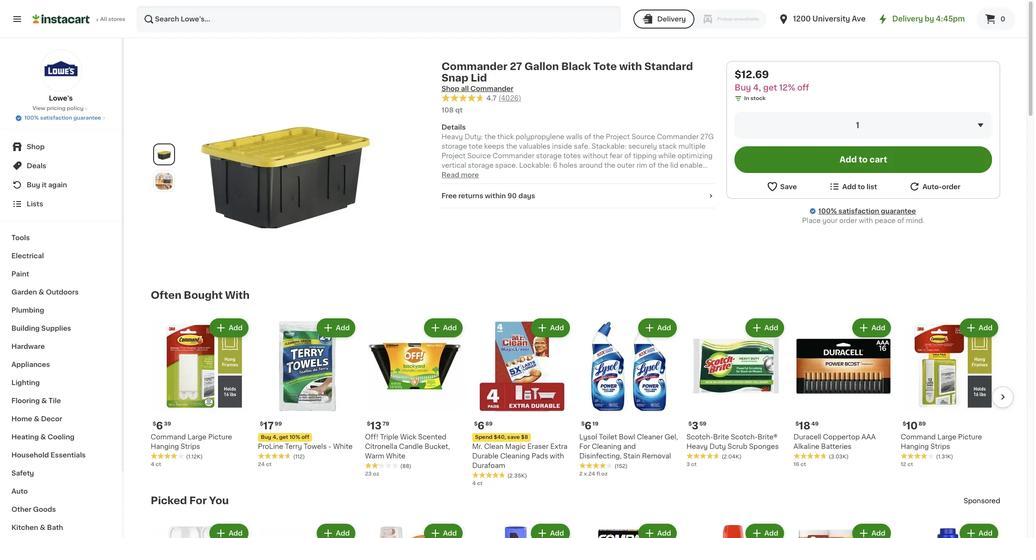 Task type: locate. For each thing, give the bounding box(es) containing it.
satisfaction
[[40, 115, 72, 121], [838, 208, 879, 215]]

for inside the lysol toilet bowl cleaner gel, for cleaning and disinfecting, stain removal
[[579, 443, 590, 450]]

& right home
[[34, 416, 39, 423]]

source right 90 in the top of the page
[[519, 191, 543, 197]]

enlarge baskets & storage containers commander 27 gallon black tote with standard snap lid unknown (opens in a new tab) image
[[155, 173, 173, 190]]

0 vertical spatial buy
[[735, 84, 751, 92]]

x down solution
[[680, 191, 684, 197]]

cleaning inside "mr. clean magic eraser extra durable cleaning pads with durafoam"
[[500, 453, 530, 460]]

storage
[[442, 143, 467, 150], [536, 152, 562, 159], [468, 162, 494, 169], [634, 181, 659, 188]]

1 horizontal spatial project
[[493, 191, 517, 197]]

39
[[164, 421, 171, 427]]

the down while
[[658, 162, 669, 169]]

batteries
[[821, 443, 852, 450]]

off right the 12%
[[797, 84, 809, 92]]

while
[[658, 152, 676, 159]]

cleaning inside the lysol toilet bowl cleaner gel, for cleaning and disinfecting, stain removal
[[592, 443, 622, 450]]

delivery for delivery
[[657, 16, 686, 22]]

1 horizontal spatial command
[[901, 434, 936, 441]]

add button
[[211, 320, 247, 337], [318, 320, 355, 337], [425, 320, 462, 337], [532, 320, 569, 337], [639, 320, 676, 337], [746, 320, 783, 337], [853, 320, 890, 337], [961, 320, 997, 337], [211, 525, 247, 539], [318, 525, 355, 539], [425, 525, 462, 539], [532, 525, 569, 539], [639, 525, 676, 539], [746, 525, 783, 539], [853, 525, 890, 539], [961, 525, 997, 539]]

off inside $12.69 buy 4, get 12% off
[[797, 84, 809, 92]]

source up securely
[[632, 133, 655, 140]]

product group containing 17
[[258, 317, 357, 469]]

4 down durafoam
[[472, 481, 476, 486]]

large up the (1.31k)
[[938, 434, 956, 441]]

cleaning
[[592, 443, 622, 450], [500, 453, 530, 460]]

1 vertical spatial white
[[386, 453, 405, 460]]

1 vertical spatial safe.
[[614, 172, 630, 178]]

guarantee down the policy
[[73, 115, 101, 121]]

buy for buy it again
[[27, 182, 40, 188]]

1 horizontal spatial 4
[[472, 481, 476, 486]]

white
[[333, 443, 353, 450], [386, 453, 405, 460]]

with inside commander 27 gallon black tote with standard snap lid shop all commander
[[619, 62, 642, 72]]

6 left holes
[[553, 162, 558, 169]]

ct
[[156, 462, 161, 467], [266, 462, 272, 467], [691, 462, 697, 467], [801, 462, 806, 467], [908, 462, 913, 467], [477, 481, 483, 486]]

1 vertical spatial 4 ct
[[472, 481, 483, 486]]

0 vertical spatial white
[[333, 443, 353, 450]]

stain
[[623, 453, 640, 460]]

100% satisfaction guarantee down view pricing policy link
[[24, 115, 101, 121]]

1 horizontal spatial shop
[[442, 85, 459, 92]]

0 horizontal spatial hanging
[[151, 443, 179, 450]]

white right -
[[333, 443, 353, 450]]

commander up lid
[[442, 62, 508, 72]]

picked
[[151, 496, 187, 506]]

89 right 10
[[919, 421, 926, 427]]

again
[[48, 182, 67, 188]]

1 horizontal spatial guarantee
[[881, 208, 916, 215]]

hanging up 12 ct
[[901, 443, 929, 450]]

1 vertical spatial cleaning
[[500, 453, 530, 460]]

& for flooring
[[41, 398, 47, 404]]

$ left 39
[[153, 421, 156, 427]]

product group containing 10
[[901, 317, 1000, 469]]

0 horizontal spatial 89
[[485, 421, 493, 427]]

1 vertical spatial 24
[[588, 472, 595, 477]]

1 vertical spatial your
[[822, 218, 838, 224]]

and
[[504, 172, 516, 178], [534, 181, 546, 188], [517, 200, 530, 207], [623, 443, 636, 450]]

proline
[[258, 443, 283, 450]]

1 horizontal spatial scotch-
[[731, 434, 758, 441]]

0 vertical spatial your
[[577, 172, 592, 178]]

$ inside $ 10 89
[[903, 421, 906, 427]]

1 vertical spatial get
[[279, 435, 288, 440]]

2 89 from the left
[[919, 421, 926, 427]]

1 horizontal spatial heavy
[[686, 443, 708, 450]]

items
[[594, 172, 612, 178]]

0 vertical spatial order
[[942, 183, 960, 190]]

0 horizontal spatial command
[[151, 434, 186, 441]]

1 strips from the left
[[181, 443, 200, 450]]

$ 6 19
[[581, 421, 599, 431]]

often
[[151, 290, 181, 301]]

delivery up standard
[[657, 16, 686, 22]]

other goods link
[[6, 501, 116, 519]]

1 horizontal spatial for
[[579, 443, 590, 450]]

stock
[[751, 96, 766, 101]]

$ inside $ 18 49
[[795, 421, 799, 427]]

2 $ from the left
[[260, 421, 263, 427]]

$ inside $ 13 79
[[367, 421, 370, 427]]

1 scotch- from the left
[[686, 434, 713, 441]]

appliances
[[11, 362, 50, 368]]

and up stain
[[623, 443, 636, 450]]

with down extra
[[550, 453, 564, 460]]

0 vertical spatial get
[[763, 84, 777, 92]]

0 horizontal spatial picture
[[208, 434, 232, 441]]

1 oz from the left
[[373, 472, 379, 477]]

1 hanging from the left
[[151, 443, 179, 450]]

1 vertical spatial guarantee
[[881, 208, 916, 215]]

with right tote
[[619, 62, 642, 72]]

candle
[[399, 443, 423, 450]]

oz right 23
[[373, 472, 379, 477]]

securely
[[628, 143, 657, 150]]

0 vertical spatial 4 ct
[[151, 462, 161, 467]]

1 picture from the left
[[208, 434, 232, 441]]

1 horizontal spatial 100% satisfaction guarantee
[[818, 208, 916, 215]]

product group containing 18
[[794, 317, 893, 469]]

4 ct down durafoam
[[472, 481, 483, 486]]

buy inside $12.69 buy 4, get 12% off
[[735, 84, 751, 92]]

(1.12k)
[[186, 454, 203, 460]]

with inside the heavy duty: the thick polypropylene walls of the project source commander 27g storage tote keeps the valuables inside safe. stackable: securely stack multiple project source commander storage totes without fear of tipping while optimizing vertical storage space. lockable: 6 holes around the outer rim of the lid enable the use of zip-ties and padlocks to keep your items safe. tie down grooves for safe transport. lightweight and comfortable to carry. full storage solution when paired with the project source commander shelves. dimensions: 14.3\" x 20.6\" x 30.6\". 100% reusable and recyclable. made in the usa.
[[464, 191, 479, 197]]

ct for buy 4, get 10% off
[[266, 462, 272, 467]]

ave
[[852, 15, 866, 22]]

0 vertical spatial 4,
[[753, 84, 761, 92]]

6 for command large picture hanging strips
[[156, 421, 163, 431]]

1 vertical spatial 3
[[686, 462, 690, 467]]

&
[[39, 289, 44, 296], [41, 398, 47, 404], [34, 416, 39, 423], [40, 434, 46, 441], [40, 525, 45, 531]]

1200 university ave
[[793, 15, 866, 22]]

solution
[[661, 181, 688, 188]]

command down $ 10 89
[[901, 434, 936, 441]]

0 vertical spatial shop
[[442, 85, 459, 92]]

3 left 59
[[692, 421, 698, 431]]

command for 6
[[151, 434, 186, 441]]

0 horizontal spatial off
[[302, 435, 309, 440]]

1 horizontal spatial buy
[[261, 435, 271, 440]]

heavy down details
[[442, 133, 463, 140]]

1 command from the left
[[151, 434, 186, 441]]

large up '(1.12k)'
[[188, 434, 206, 441]]

$ left 19
[[581, 421, 585, 427]]

get left 10%
[[279, 435, 288, 440]]

the down thick on the top left of page
[[506, 143, 517, 150]]

1 vertical spatial 100%
[[464, 200, 482, 207]]

24 left fl
[[588, 472, 595, 477]]

27g
[[700, 133, 714, 140]]

0 vertical spatial satisfaction
[[40, 115, 72, 121]]

0 vertical spatial off
[[797, 84, 809, 92]]

off! triple wick scented citronella candle bucket, warm white
[[365, 434, 450, 460]]

1 vertical spatial satisfaction
[[838, 208, 879, 215]]

strips for 6
[[181, 443, 200, 450]]

(2.35k)
[[507, 473, 527, 479]]

& inside "link"
[[34, 416, 39, 423]]

0 horizontal spatial large
[[188, 434, 206, 441]]

large for 6
[[188, 434, 206, 441]]

0 vertical spatial 4
[[151, 462, 154, 467]]

heavy
[[442, 133, 463, 140], [686, 443, 708, 450]]

1 horizontal spatial white
[[386, 453, 405, 460]]

6 left 39
[[156, 421, 163, 431]]

(2.04k)
[[722, 454, 742, 460]]

command for 10
[[901, 434, 936, 441]]

for left you
[[189, 496, 207, 506]]

commander down comfortable
[[544, 191, 586, 197]]

89 inside $ 6 89
[[485, 421, 493, 427]]

hanging for 10
[[901, 443, 929, 450]]

$ for $ 6 19
[[581, 421, 585, 427]]

2 large from the left
[[938, 434, 956, 441]]

0 vertical spatial guarantee
[[73, 115, 101, 121]]

keep
[[559, 172, 575, 178]]

3 down $ 3 59
[[686, 462, 690, 467]]

thick
[[497, 133, 514, 140]]

home & decor
[[11, 416, 62, 423]]

the up 'stackable:'
[[593, 133, 604, 140]]

your down around
[[577, 172, 592, 178]]

2 command large picture hanging strips from the left
[[901, 434, 982, 450]]

$ for $ 3 59
[[688, 421, 692, 427]]

scotch- up scrub
[[731, 434, 758, 441]]

0 horizontal spatial project
[[442, 152, 466, 159]]

3 ct
[[686, 462, 697, 467]]

2 strips from the left
[[931, 443, 950, 450]]

1 horizontal spatial strips
[[931, 443, 950, 450]]

0
[[1001, 16, 1005, 22]]

$ inside $ 3 59
[[688, 421, 692, 427]]

$ left 59
[[688, 421, 692, 427]]

$12.69 buy 4, get 12% off
[[735, 70, 809, 92]]

1 vertical spatial shop
[[27, 144, 45, 150]]

command large picture hanging strips up '(1.12k)'
[[151, 434, 232, 450]]

lighting link
[[6, 374, 116, 392]]

multiple
[[679, 143, 706, 150]]

white up (88)
[[386, 453, 405, 460]]

100% satisfaction guarantee up place your order with peace of mind.
[[818, 208, 916, 215]]

durafoam
[[472, 462, 505, 469]]

satisfaction up place your order with peace of mind.
[[838, 208, 879, 215]]

cleaning down "toilet"
[[592, 443, 622, 450]]

1 horizontal spatial get
[[763, 84, 777, 92]]

oz right fl
[[601, 472, 608, 477]]

outdoors
[[46, 289, 79, 296]]

1 horizontal spatial cleaning
[[592, 443, 622, 450]]

satisfaction inside "link"
[[838, 208, 879, 215]]

stack
[[659, 143, 677, 150]]

guarantee inside button
[[73, 115, 101, 121]]

project up 'stackable:'
[[606, 133, 630, 140]]

0 horizontal spatial 100% satisfaction guarantee
[[24, 115, 101, 121]]

ct for 18
[[801, 462, 806, 467]]

carry.
[[599, 181, 619, 188]]

transport.
[[458, 181, 491, 188]]

$ inside $ 17 99
[[260, 421, 263, 427]]

with down transport.
[[464, 191, 479, 197]]

0 vertical spatial heavy
[[442, 133, 463, 140]]

the up keeps
[[485, 133, 496, 140]]

5 $ from the left
[[581, 421, 585, 427]]

$ left 99
[[260, 421, 263, 427]]

0 horizontal spatial satisfaction
[[40, 115, 72, 121]]

24 down the proline
[[258, 462, 265, 467]]

4 down $ 6 39
[[151, 462, 154, 467]]

0 horizontal spatial 4
[[151, 462, 154, 467]]

1 vertical spatial for
[[189, 496, 207, 506]]

heating & cooling link
[[6, 428, 116, 446]]

& left tile
[[41, 398, 47, 404]]

project up reusable
[[493, 191, 517, 197]]

$ up off!
[[367, 421, 370, 427]]

$ up 12
[[903, 421, 906, 427]]

flooring & tile link
[[6, 392, 116, 410]]

2 vertical spatial source
[[519, 191, 543, 197]]

1 horizontal spatial command large picture hanging strips
[[901, 434, 982, 450]]

0 vertical spatial for
[[579, 443, 590, 450]]

buy left it
[[27, 182, 40, 188]]

around
[[579, 162, 603, 169]]

strips up '(1.12k)'
[[181, 443, 200, 450]]

0 horizontal spatial scotch-
[[686, 434, 713, 441]]

1 vertical spatial heavy
[[686, 443, 708, 450]]

buy inside item carousel "region"
[[261, 435, 271, 440]]

$ inside $ 6 39
[[153, 421, 156, 427]]

1 horizontal spatial off
[[797, 84, 809, 92]]

None search field
[[136, 6, 621, 32]]

0 horizontal spatial strips
[[181, 443, 200, 450]]

4 ct up picked
[[151, 462, 161, 467]]

delivery inside button
[[657, 16, 686, 22]]

garden & outdoors
[[11, 289, 79, 296]]

89 up spend
[[485, 421, 493, 427]]

satisfaction down pricing
[[40, 115, 72, 121]]

& for home
[[34, 416, 39, 423]]

1 horizontal spatial your
[[822, 218, 838, 224]]

& for heating
[[40, 434, 46, 441]]

Search field
[[137, 7, 620, 31]]

6 left 19
[[585, 421, 592, 431]]

6 for spend $40, save $8
[[478, 421, 484, 431]]

enable
[[680, 162, 703, 169]]

16 ct
[[794, 462, 806, 467]]

duracell
[[794, 434, 821, 441]]

all stores
[[100, 17, 125, 22]]

0 horizontal spatial for
[[189, 496, 207, 506]]

18
[[799, 421, 810, 431]]

commander inside commander 27 gallon black tote with standard snap lid shop all commander
[[442, 62, 508, 72]]

product group containing 3
[[686, 317, 786, 469]]

lysol
[[579, 434, 597, 441]]

0 vertical spatial cleaning
[[592, 443, 622, 450]]

of
[[584, 133, 591, 140], [624, 152, 631, 159], [649, 162, 656, 169], [468, 172, 475, 178], [897, 218, 904, 224]]

2 vertical spatial buy
[[261, 435, 271, 440]]

0 vertical spatial source
[[632, 133, 655, 140]]

cleaning down the magic
[[500, 453, 530, 460]]

kitchen
[[11, 525, 38, 531]]

1 horizontal spatial 89
[[919, 421, 926, 427]]

& left cooling
[[40, 434, 46, 441]]

add to cart button
[[735, 146, 992, 173]]

1 vertical spatial buy
[[27, 182, 40, 188]]

$ inside $ 6 19
[[581, 421, 585, 427]]

$ inside $ 6 89
[[474, 421, 478, 427]]

service type group
[[633, 10, 766, 29]]

7 $ from the left
[[795, 421, 799, 427]]

$ 6 39
[[153, 421, 171, 431]]

heating
[[11, 434, 39, 441]]

eraser
[[527, 443, 549, 450]]

1 vertical spatial off
[[302, 435, 309, 440]]

1 horizontal spatial delivery
[[892, 15, 923, 22]]

89
[[485, 421, 493, 427], [919, 421, 926, 427]]

$40,
[[494, 435, 506, 440]]

1 command large picture hanging strips from the left
[[151, 434, 232, 450]]

picture for 6
[[208, 434, 232, 441]]

read more button
[[442, 170, 479, 180]]

4 for 6
[[151, 462, 154, 467]]

1 horizontal spatial hanging
[[901, 443, 929, 450]]

2 horizontal spatial project
[[606, 133, 630, 140]]

4 $ from the left
[[474, 421, 478, 427]]

heavy up 3 ct at the right of the page
[[686, 443, 708, 450]]

guarantee
[[73, 115, 101, 121], [881, 208, 916, 215]]

for down lysol
[[579, 443, 590, 450]]

$ up the duracell at the right of the page
[[795, 421, 799, 427]]

guarantee up peace
[[881, 208, 916, 215]]

project
[[606, 133, 630, 140], [442, 152, 466, 159], [493, 191, 517, 197]]

2 hanging from the left
[[901, 443, 929, 450]]

0 horizontal spatial order
[[839, 218, 857, 224]]

100% satisfaction guarantee inside button
[[24, 115, 101, 121]]

of up transport.
[[468, 172, 475, 178]]

1 horizontal spatial 4,
[[753, 84, 761, 92]]

1 $ from the left
[[153, 421, 156, 427]]

0 horizontal spatial 24
[[258, 462, 265, 467]]

project up 'vertical'
[[442, 152, 466, 159]]

removal
[[642, 453, 671, 460]]

of up 'outer' at the top of the page
[[624, 152, 631, 159]]

1 vertical spatial 100% satisfaction guarantee
[[818, 208, 916, 215]]

get inside $12.69 buy 4, get 12% off
[[763, 84, 777, 92]]

2 horizontal spatial x
[[707, 191, 711, 197]]

home & decor link
[[6, 410, 116, 428]]

1 large from the left
[[188, 434, 206, 441]]

in
[[591, 200, 597, 207]]

0 vertical spatial 24
[[258, 462, 265, 467]]

and up lightweight
[[504, 172, 516, 178]]

0 horizontal spatial buy
[[27, 182, 40, 188]]

view pricing policy
[[32, 106, 84, 111]]

4 ct for spend $40, save $8
[[472, 481, 483, 486]]

89 for 10
[[919, 421, 926, 427]]

0 horizontal spatial shop
[[27, 144, 45, 150]]

2 horizontal spatial buy
[[735, 84, 751, 92]]

safe. down walls
[[574, 143, 590, 150]]

lid
[[670, 162, 678, 169]]

mind.
[[906, 218, 925, 224]]

89 for 6
[[485, 421, 493, 427]]

free
[[442, 193, 457, 199]]

disinfecting,
[[579, 453, 622, 460]]

1 horizontal spatial order
[[942, 183, 960, 190]]

and down days
[[517, 200, 530, 207]]

tile
[[49, 398, 61, 404]]

product group
[[151, 317, 250, 469], [258, 317, 357, 469], [365, 317, 465, 478], [472, 317, 572, 488], [579, 317, 679, 478], [686, 317, 786, 469], [794, 317, 893, 469], [901, 317, 1000, 469], [151, 522, 250, 539], [258, 522, 357, 539], [365, 522, 465, 539], [472, 522, 572, 539], [579, 522, 679, 539], [686, 522, 786, 539], [794, 522, 893, 539], [901, 522, 1000, 539]]

your right "place"
[[822, 218, 838, 224]]

buy up the proline
[[261, 435, 271, 440]]

0 horizontal spatial get
[[279, 435, 288, 440]]

100% down returns
[[464, 200, 482, 207]]

1 horizontal spatial satisfaction
[[838, 208, 879, 215]]

6 inside the heavy duty: the thick polypropylene walls of the project source commander 27g storage tote keeps the valuables inside safe. stackable: securely stack multiple project source commander storage totes without fear of tipping while optimizing vertical storage space. lockable: 6 holes around the outer rim of the lid enable the use of zip-ties and padlocks to keep your items safe. tie down grooves for safe transport. lightweight and comfortable to carry. full storage solution when paired with the project source commander shelves. dimensions: 14.3\" x 20.6\" x 30.6\". 100% reusable and recyclable. made in the usa.
[[553, 162, 558, 169]]

79
[[383, 421, 389, 427]]

2 vertical spatial 100%
[[818, 208, 837, 215]]

paired
[[442, 191, 463, 197]]

totes
[[563, 152, 581, 159]]

building
[[11, 325, 40, 332]]

to
[[859, 156, 868, 164], [550, 172, 557, 178], [591, 181, 598, 188], [858, 183, 865, 190]]

2 horizontal spatial source
[[632, 133, 655, 140]]

safe. down 'outer' at the top of the page
[[614, 172, 630, 178]]

3 $ from the left
[[367, 421, 370, 427]]

1 horizontal spatial large
[[938, 434, 956, 441]]

safety
[[11, 470, 34, 477]]

6 $ from the left
[[688, 421, 692, 427]]

$8
[[521, 435, 528, 440]]

shop up deals
[[27, 144, 45, 150]]

the up safe
[[442, 172, 453, 178]]

duracell coppertop aaa alkaline batteries
[[794, 434, 876, 450]]

tote
[[469, 143, 483, 150]]

8 $ from the left
[[903, 421, 906, 427]]

bath
[[47, 525, 63, 531]]

decor
[[41, 416, 62, 423]]

4, up the proline
[[273, 435, 278, 440]]

1 horizontal spatial 3
[[692, 421, 698, 431]]

1 horizontal spatial source
[[519, 191, 543, 197]]

100% up "place"
[[818, 208, 837, 215]]

89 inside $ 10 89
[[919, 421, 926, 427]]

delivery by 4:45pm
[[892, 15, 965, 22]]

enlarge baskets & storage containers commander 27 gallon black tote with standard snap lid hero (opens in a new tab) image
[[155, 146, 173, 163]]

& right garden
[[39, 289, 44, 296]]

1 horizontal spatial safe.
[[614, 172, 630, 178]]

commander
[[442, 62, 508, 72], [657, 133, 699, 140], [493, 152, 534, 159], [544, 191, 586, 197]]

0 horizontal spatial your
[[577, 172, 592, 178]]

& left the bath
[[40, 525, 45, 531]]

1 vertical spatial source
[[467, 152, 491, 159]]

6 up spend
[[478, 421, 484, 431]]

to up shelves.
[[591, 181, 598, 188]]

0 horizontal spatial heavy
[[442, 133, 463, 140]]

1 horizontal spatial 4 ct
[[472, 481, 483, 486]]

1 horizontal spatial 24
[[588, 472, 595, 477]]

0 horizontal spatial oz
[[373, 472, 379, 477]]

$ up spend
[[474, 421, 478, 427]]

0 vertical spatial 100% satisfaction guarantee
[[24, 115, 101, 121]]

0 horizontal spatial 4,
[[273, 435, 278, 440]]

6 for lysol toilet bowl cleaner gel, for cleaning and disinfecting, stain removal
[[585, 421, 592, 431]]

100% down view on the left top
[[24, 115, 39, 121]]

4, up stock
[[753, 84, 761, 92]]

2 picture from the left
[[958, 434, 982, 441]]

scrub
[[728, 443, 747, 450]]

2 command from the left
[[901, 434, 936, 441]]

comfortable
[[548, 181, 589, 188]]

command down $ 6 39
[[151, 434, 186, 441]]

commander up the space. on the top of the page
[[493, 152, 534, 159]]

$ 17 99
[[260, 421, 282, 431]]

source down the tote
[[467, 152, 491, 159]]

1 89 from the left
[[485, 421, 493, 427]]

0 horizontal spatial 4 ct
[[151, 462, 161, 467]]

ct for spend $40, save $8
[[477, 481, 483, 486]]

& for garden
[[39, 289, 44, 296]]

command large picture hanging strips for 10
[[901, 434, 982, 450]]



Task type: describe. For each thing, give the bounding box(es) containing it.
baskets & storage containers commander 27 gallon black tote with standard snap lid hero image
[[185, 69, 383, 267]]

commander up stack
[[657, 133, 699, 140]]

gallon
[[524, 62, 559, 72]]

108 qt
[[442, 107, 463, 113]]

outer
[[617, 162, 635, 169]]

& for kitchen
[[40, 525, 45, 531]]

100% inside "link"
[[818, 208, 837, 215]]

0 vertical spatial safe.
[[574, 143, 590, 150]]

delivery for delivery by 4:45pm
[[892, 15, 923, 22]]

building supplies link
[[6, 320, 116, 338]]

10
[[906, 421, 918, 431]]

0 horizontal spatial source
[[467, 152, 491, 159]]

with down the 100% satisfaction guarantee "link"
[[859, 218, 873, 224]]

100% satisfaction guarantee link
[[818, 207, 916, 216]]

the down fear
[[604, 162, 615, 169]]

4 ct for 6
[[151, 462, 161, 467]]

100% satisfaction guarantee button
[[15, 113, 107, 122]]

$ 18 49
[[795, 421, 819, 431]]

heavy duty: the thick polypropylene walls of the project source commander 27g storage tote keeps the valuables inside safe. stackable: securely stack multiple project source commander storage totes without fear of tipping while optimizing vertical storage space. lockable: 6 holes around the outer rim of the lid enable the use of zip-ties and padlocks to keep your items safe. tie down grooves for safe transport. lightweight and comfortable to carry. full storage solution when paired with the project source commander shelves. dimensions: 14.3\" x 20.6\" x 30.6\". 100% reusable and recyclable. made in the usa.
[[442, 133, 714, 207]]

when
[[689, 181, 708, 188]]

proline terry towels - white
[[258, 443, 353, 450]]

of left mind.
[[897, 218, 904, 224]]

guarantee inside "link"
[[881, 208, 916, 215]]

delivery by 4:45pm link
[[877, 13, 965, 25]]

of up down
[[649, 162, 656, 169]]

citronella
[[365, 443, 397, 450]]

13
[[370, 421, 382, 431]]

item carousel region
[[137, 313, 1014, 492]]

scented
[[418, 434, 446, 441]]

$ for $ 13 79
[[367, 421, 370, 427]]

1 horizontal spatial x
[[680, 191, 684, 197]]

2 scotch- from the left
[[731, 434, 758, 441]]

polypropylene
[[516, 133, 564, 140]]

12
[[901, 462, 906, 467]]

heavy inside scotch-brite scotch-brite® heavy duty scrub sponges
[[686, 443, 708, 450]]

1200
[[793, 15, 811, 22]]

hanging for 6
[[151, 443, 179, 450]]

use
[[454, 172, 466, 178]]

$ for $ 17 99
[[260, 421, 263, 427]]

lowe's logo image
[[40, 50, 82, 92]]

4.7 (4026)
[[486, 95, 521, 102]]

all stores link
[[32, 6, 126, 32]]

cleaning for spend $40, save $8
[[500, 453, 530, 460]]

27
[[510, 62, 522, 72]]

-
[[328, 443, 331, 450]]

without
[[583, 152, 608, 159]]

pads
[[532, 453, 548, 460]]

large for 10
[[938, 434, 956, 441]]

auto-
[[923, 183, 942, 190]]

heating & cooling
[[11, 434, 74, 441]]

command large picture hanging strips for 6
[[151, 434, 232, 450]]

x inside item carousel "region"
[[584, 472, 587, 477]]

of right walls
[[584, 133, 591, 140]]

(88)
[[400, 464, 411, 469]]

storage down down
[[634, 181, 659, 188]]

details
[[442, 124, 466, 131]]

cleaning for 6
[[592, 443, 622, 450]]

the down transport.
[[480, 191, 491, 197]]

brite
[[713, 434, 729, 441]]

essentials
[[51, 452, 86, 459]]

list
[[867, 183, 877, 190]]

and inside the lysol toilet bowl cleaner gel, for cleaning and disinfecting, stain removal
[[623, 443, 636, 450]]

1 vertical spatial order
[[839, 218, 857, 224]]

100% inside button
[[24, 115, 39, 121]]

16
[[794, 462, 799, 467]]

flooring
[[11, 398, 40, 404]]

tote
[[593, 62, 617, 72]]

24 ct
[[258, 462, 272, 467]]

full
[[620, 181, 632, 188]]

lighting
[[11, 380, 40, 386]]

cleaner
[[637, 434, 663, 441]]

4, inside $12.69 buy 4, get 12% off
[[753, 84, 761, 92]]

other
[[11, 507, 31, 513]]

strips for 10
[[931, 443, 950, 450]]

1 field
[[735, 112, 992, 139]]

0 horizontal spatial 3
[[686, 462, 690, 467]]

magic
[[505, 443, 526, 450]]

59
[[699, 421, 707, 427]]

ct for 3
[[691, 462, 697, 467]]

view pricing policy link
[[32, 105, 89, 113]]

17
[[263, 421, 274, 431]]

1200 university ave button
[[778, 6, 866, 32]]

lysol toilet bowl cleaner gel, for cleaning and disinfecting, stain removal
[[579, 434, 678, 460]]

commander 27 gallon black tote with standard snap lid shop all commander
[[442, 62, 693, 92]]

$ for $ 18 49
[[795, 421, 799, 427]]

$12.69
[[735, 70, 769, 80]]

to left keep on the top
[[550, 172, 557, 178]]

white inside the off! triple wick scented citronella candle bucket, warm white
[[386, 453, 405, 460]]

$ for $ 10 89
[[903, 421, 906, 427]]

days
[[518, 193, 535, 199]]

within
[[485, 193, 506, 199]]

spo nsored
[[964, 498, 1000, 504]]

nsored
[[977, 498, 1000, 504]]

order inside auto-order button
[[942, 183, 960, 190]]

with
[[225, 290, 250, 301]]

19
[[593, 421, 599, 427]]

dimensions:
[[617, 191, 658, 197]]

and down padlocks
[[534, 181, 546, 188]]

(4026) button
[[499, 94, 521, 103]]

safe
[[442, 181, 456, 188]]

university
[[813, 15, 850, 22]]

ct for 6
[[156, 462, 161, 467]]

your inside the heavy duty: the thick polypropylene walls of the project source commander 27g storage tote keeps the valuables inside safe. stackable: securely stack multiple project source commander storage totes without fear of tipping while optimizing vertical storage space. lockable: 6 holes around the outer rim of the lid enable the use of zip-ties and padlocks to keep your items safe. tie down grooves for safe transport. lightweight and comfortable to carry. full storage solution when paired with the project source commander shelves. dimensions: 14.3\" x 20.6\" x 30.6\". 100% reusable and recyclable. made in the usa.
[[577, 172, 592, 178]]

instacart logo image
[[32, 13, 90, 25]]

vertical
[[442, 162, 466, 169]]

off inside item carousel "region"
[[302, 435, 309, 440]]

made
[[570, 200, 589, 207]]

4, inside item carousel "region"
[[273, 435, 278, 440]]

2 vertical spatial project
[[493, 191, 517, 197]]

save button
[[766, 181, 797, 193]]

$ for $ 6 39
[[153, 421, 156, 427]]

in stock
[[744, 96, 766, 101]]

holes
[[559, 162, 577, 169]]

heavy inside the heavy duty: the thick polypropylene walls of the project source commander 27g storage tote keeps the valuables inside safe. stackable: securely stack multiple project source commander storage totes without fear of tipping while optimizing vertical storage space. lockable: 6 holes around the outer rim of the lid enable the use of zip-ties and padlocks to keep your items safe. tie down grooves for safe transport. lightweight and comfortable to carry. full storage solution when paired with the project source commander shelves. dimensions: 14.3\" x 20.6\" x 30.6\". 100% reusable and recyclable. made in the usa.
[[442, 133, 463, 140]]

satisfaction inside button
[[40, 115, 72, 121]]

buy for buy 4, get 10% off
[[261, 435, 271, 440]]

towels
[[304, 443, 327, 450]]

storage up 'vertical'
[[442, 143, 467, 150]]

mr. clean magic eraser extra durable cleaning pads with durafoam
[[472, 443, 567, 469]]

4 for spend $40, save $8
[[472, 481, 476, 486]]

to left cart
[[859, 156, 868, 164]]

90
[[508, 193, 517, 199]]

all
[[461, 85, 469, 92]]

add to list button
[[829, 181, 877, 193]]

storage down inside
[[536, 152, 562, 159]]

$ for $ 6 89
[[474, 421, 478, 427]]

household essentials
[[11, 452, 86, 459]]

black
[[561, 62, 591, 72]]

shop inside commander 27 gallon black tote with standard snap lid shop all commander
[[442, 85, 459, 92]]

product group containing 13
[[365, 317, 465, 478]]

ct for 10
[[908, 462, 913, 467]]

add to list
[[842, 183, 877, 190]]

to left list
[[858, 183, 865, 190]]

1 vertical spatial project
[[442, 152, 466, 159]]

with inside "mr. clean magic eraser extra durable cleaning pads with durafoam"
[[550, 453, 564, 460]]

shop link
[[6, 137, 116, 156]]

it
[[42, 182, 47, 188]]

tie
[[632, 172, 642, 178]]

the down shelves.
[[598, 200, 609, 207]]

100% inside the heavy duty: the thick polypropylene walls of the project source commander 27g storage tote keeps the valuables inside safe. stackable: securely stack multiple project source commander storage totes without fear of tipping while optimizing vertical storage space. lockable: 6 holes around the outer rim of the lid enable the use of zip-ties and padlocks to keep your items safe. tie down grooves for safe transport. lightweight and comfortable to carry. full storage solution when paired with the project source commander shelves. dimensions: 14.3\" x 20.6\" x 30.6\". 100% reusable and recyclable. made in the usa.
[[464, 200, 482, 207]]

extra
[[550, 443, 567, 450]]

save
[[507, 435, 520, 440]]

2 oz from the left
[[601, 472, 608, 477]]

cart
[[870, 156, 887, 164]]

get inside item carousel "region"
[[279, 435, 288, 440]]

picture for 10
[[958, 434, 982, 441]]

aaa
[[862, 434, 876, 441]]

$ 13 79
[[367, 421, 389, 431]]

gel,
[[665, 434, 678, 441]]

delivery button
[[633, 10, 695, 29]]

policy
[[67, 106, 84, 111]]

storage up zip- in the left top of the page
[[468, 162, 494, 169]]



Task type: vqa. For each thing, say whether or not it's contained in the screenshot.


